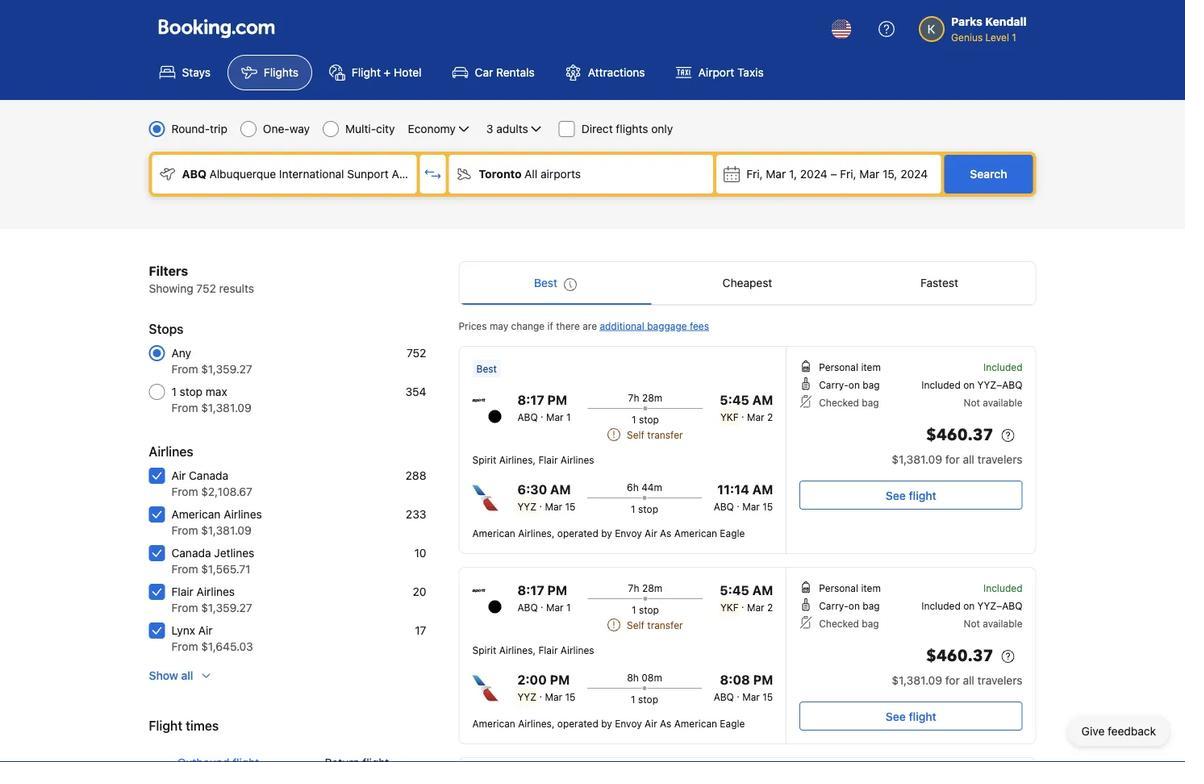 Task type: vqa. For each thing, say whether or not it's contained in the screenshot.
"operated" to the bottom
yes



Task type: locate. For each thing, give the bounding box(es) containing it.
0 horizontal spatial best
[[477, 363, 497, 375]]

pm inside 2:00 pm yyz . mar 15
[[550, 673, 570, 688]]

15 inside 8:08 pm abq . mar 15
[[763, 692, 773, 703]]

,
[[533, 454, 536, 466], [533, 645, 536, 656]]

on
[[849, 379, 860, 391], [964, 379, 975, 391], [849, 601, 860, 612], [964, 601, 975, 612]]

transfer up 08m
[[648, 620, 683, 631]]

1 vertical spatial self
[[627, 620, 645, 631]]

0 vertical spatial travelers
[[978, 453, 1023, 467]]

. down 2:00
[[540, 689, 542, 700]]

self up 6h
[[627, 429, 645, 441]]

airport right "sunport"
[[392, 167, 428, 181]]

1 vertical spatial 7h 28m
[[629, 583, 663, 594]]

1 see from the top
[[886, 489, 906, 502]]

2 from from the top
[[172, 402, 198, 415]]

self up the 8h
[[627, 620, 645, 631]]

envoy down the 8h
[[615, 718, 642, 730]]

item for self transfer
[[862, 362, 881, 373]]

752 left results
[[196, 282, 216, 295]]

1 vertical spatial american airlines, operated by envoy air as american eagle
[[473, 718, 745, 730]]

2 personal item from the top
[[819, 583, 881, 594]]

2 envoy from the top
[[615, 718, 642, 730]]

0 vertical spatial 5:45 am ykf . mar 2
[[720, 393, 773, 423]]

travelers
[[978, 453, 1023, 467], [978, 674, 1023, 688]]

1 vertical spatial flight
[[909, 710, 937, 724]]

15 inside 11:14 am abq . mar 15
[[763, 501, 773, 513]]

flights link
[[228, 55, 312, 90]]

air up american airlines from $1,381.09
[[172, 469, 186, 483]]

2 vertical spatial flair
[[539, 645, 558, 656]]

bag
[[863, 379, 880, 391], [862, 397, 880, 408], [863, 601, 880, 612], [862, 618, 880, 630]]

0 vertical spatial 7h
[[629, 392, 640, 404]]

6h
[[627, 482, 639, 493]]

0 vertical spatial not available
[[964, 397, 1023, 408]]

flair
[[539, 454, 558, 466], [172, 586, 194, 599], [539, 645, 558, 656]]

2 by from the top
[[601, 718, 613, 730]]

yyz inside 2:00 pm yyz . mar 15
[[518, 692, 537, 703]]

1 personal from the top
[[819, 362, 859, 373]]

2 see flight button from the top
[[800, 702, 1023, 731]]

checked bag for flair airlines
[[819, 618, 880, 630]]

2 airlines, from the top
[[518, 718, 555, 730]]

self
[[627, 429, 645, 441], [627, 620, 645, 631]]

yyz inside 6:30 am yyz . mar 15
[[518, 501, 537, 513]]

kendall
[[986, 15, 1027, 28]]

0 vertical spatial flight
[[352, 66, 381, 79]]

8h
[[627, 672, 639, 684]]

2 yyz from the top
[[518, 692, 537, 703]]

airlines up 2:00 pm yyz . mar 15
[[561, 645, 595, 656]]

0 vertical spatial see
[[886, 489, 906, 502]]

any from $1,359.27
[[172, 347, 252, 376]]

4 from from the top
[[172, 524, 198, 538]]

from down lynx
[[172, 641, 198, 654]]

0 vertical spatial 8:17 pm abq . mar 1
[[518, 393, 571, 423]]

0 vertical spatial 28m
[[642, 392, 663, 404]]

0 vertical spatial item
[[862, 362, 881, 373]]

0 horizontal spatial 752
[[196, 282, 216, 295]]

all
[[963, 453, 975, 467], [181, 670, 193, 683], [963, 674, 975, 688]]

0 horizontal spatial fri,
[[747, 167, 763, 181]]

mar up 2:00
[[546, 602, 564, 613]]

2 $1,381.09 for all travelers from the top
[[892, 674, 1023, 688]]

2 , from the top
[[533, 645, 536, 656]]

1 vertical spatial 7h
[[629, 583, 640, 594]]

flair up lynx
[[172, 586, 194, 599]]

0 vertical spatial flight
[[909, 489, 937, 502]]

1 vertical spatial $1,381.09 for all travelers
[[892, 674, 1023, 688]]

all inside button
[[181, 670, 193, 683]]

1 7h 28m from the top
[[629, 392, 663, 404]]

1 vertical spatial canada
[[172, 547, 211, 560]]

eagle
[[720, 528, 745, 539], [720, 718, 745, 730]]

3
[[487, 122, 494, 136]]

. up 8:08
[[742, 599, 745, 610]]

0 vertical spatial $460.37
[[927, 425, 994, 447]]

1 vertical spatial 8:17 pm abq . mar 1
[[518, 583, 571, 613]]

included on yyz–abq for flair airlines
[[922, 601, 1023, 612]]

american airlines, operated by envoy air as american eagle down the 8h
[[473, 718, 745, 730]]

lynx air from $1,645.03
[[172, 624, 253, 654]]

. inside 2:00 pm yyz . mar 15
[[540, 689, 542, 700]]

parks kendall genius level 1
[[952, 15, 1027, 43]]

752 up 354
[[407, 347, 427, 360]]

1 2024 from the left
[[801, 167, 828, 181]]

1 vertical spatial 5:45 am ykf . mar 2
[[720, 583, 773, 613]]

all for flair airlines
[[963, 674, 975, 688]]

flight + hotel link
[[316, 55, 436, 90]]

1 vertical spatial $1,359.27
[[201, 602, 252, 615]]

0 vertical spatial ,
[[533, 454, 536, 466]]

1 from from the top
[[172, 363, 198, 376]]

1 vertical spatial included on yyz–abq
[[922, 601, 1023, 612]]

5 from from the top
[[172, 563, 198, 576]]

0 vertical spatial not
[[964, 397, 981, 408]]

15 for 6:30 am
[[565, 501, 576, 513]]

1 inside the parks kendall genius level 1
[[1013, 31, 1017, 43]]

from left $2,108.67
[[172, 486, 198, 499]]

0 vertical spatial carry-on bag
[[819, 379, 880, 391]]

0 vertical spatial operated
[[558, 528, 599, 539]]

yyz–abq for flair airlines
[[978, 601, 1023, 612]]

from inside flair airlines from $1,359.27
[[172, 602, 198, 615]]

from up canada jetlines from $1,565.71
[[172, 524, 198, 538]]

1 horizontal spatial airport
[[699, 66, 735, 79]]

attractions link
[[552, 55, 659, 90]]

0 horizontal spatial 2024
[[801, 167, 828, 181]]

. down 6:30
[[540, 498, 542, 509]]

2 personal from the top
[[819, 583, 859, 594]]

stop down 8h 08m
[[639, 694, 659, 705]]

8:08
[[720, 673, 750, 688]]

2 included on yyz–abq from the top
[[922, 601, 1023, 612]]

. up 6:30
[[541, 408, 544, 420]]

american airlines, operated by envoy air as american eagle down 6h
[[473, 528, 745, 539]]

attractions
[[588, 66, 645, 79]]

2 self transfer from the top
[[627, 620, 683, 631]]

operated down 6:30 am yyz . mar 15
[[558, 528, 599, 539]]

self transfer
[[627, 429, 683, 441], [627, 620, 683, 631]]

best left best image
[[534, 276, 558, 290]]

flair airlines from $1,359.27
[[172, 586, 252, 615]]

1 stop down 6h 44m
[[631, 504, 659, 515]]

. inside 6:30 am yyz . mar 15
[[540, 498, 542, 509]]

1 horizontal spatial 2024
[[901, 167, 928, 181]]

0 vertical spatial carry-
[[819, 379, 849, 391]]

1
[[1013, 31, 1017, 43], [172, 385, 177, 399], [567, 412, 571, 423], [632, 414, 637, 425], [631, 504, 636, 515], [567, 602, 571, 613], [632, 605, 637, 616], [631, 694, 636, 705]]

2 available from the top
[[983, 618, 1023, 630]]

2:00
[[518, 673, 547, 688]]

air down 08m
[[645, 718, 658, 730]]

2 see from the top
[[886, 710, 906, 724]]

abq down 8:08
[[714, 692, 734, 703]]

1 2 from the top
[[768, 412, 773, 423]]

0 vertical spatial canada
[[189, 469, 229, 483]]

2 yyz–abq from the top
[[978, 601, 1023, 612]]

personal item
[[819, 362, 881, 373], [819, 583, 881, 594]]

booking.com logo image
[[159, 19, 275, 38], [159, 19, 275, 38]]

1 vertical spatial spirit airlines , flair airlines
[[473, 645, 595, 656]]

1 vertical spatial not
[[964, 618, 981, 630]]

1 vertical spatial flight
[[149, 719, 183, 734]]

fastest
[[921, 276, 959, 290]]

baggage
[[647, 320, 687, 332]]

0 horizontal spatial flight
[[149, 719, 183, 734]]

best down may
[[477, 363, 497, 375]]

flight left +
[[352, 66, 381, 79]]

for for flair airlines
[[946, 674, 960, 688]]

1 vertical spatial by
[[601, 718, 613, 730]]

1 vertical spatial yyz
[[518, 692, 537, 703]]

1 vertical spatial 8:17
[[518, 583, 545, 599]]

2024
[[801, 167, 828, 181], [901, 167, 928, 181]]

. up 2:00
[[541, 599, 544, 610]]

yyz for 6:30 am
[[518, 501, 537, 513]]

envoy down 6h
[[615, 528, 642, 539]]

1 vertical spatial spirit
[[473, 645, 497, 656]]

1 flight from the top
[[909, 489, 937, 502]]

ykf up 8:08
[[721, 602, 739, 613]]

stop
[[180, 385, 203, 399], [639, 414, 659, 425], [639, 504, 659, 515], [639, 605, 659, 616], [639, 694, 659, 705]]

2 as from the top
[[660, 718, 672, 730]]

2 not available from the top
[[964, 618, 1023, 630]]

airports
[[541, 167, 581, 181]]

2 item from the top
[[862, 583, 881, 594]]

1 vertical spatial carry-
[[819, 601, 849, 612]]

mar down 8:08
[[743, 692, 760, 703]]

0 vertical spatial 8:17
[[518, 393, 545, 408]]

1 as from the top
[[660, 528, 672, 539]]

2 not from the top
[[964, 618, 981, 630]]

1 horizontal spatial best
[[534, 276, 558, 290]]

1 see flight button from the top
[[800, 481, 1023, 510]]

1 vertical spatial ykf
[[721, 602, 739, 613]]

$1,381.09 inside 1 stop max from $1,381.09
[[201, 402, 252, 415]]

1 stop down 8h 08m
[[631, 694, 659, 705]]

1 $1,359.27 from the top
[[201, 363, 252, 376]]

1 inside 1 stop max from $1,381.09
[[172, 385, 177, 399]]

1 carry- from the top
[[819, 379, 849, 391]]

$1,381.09 for all travelers for flair airlines
[[892, 674, 1023, 688]]

airlines up 6:30 am yyz . mar 15
[[561, 454, 595, 466]]

airport left the taxis
[[699, 66, 735, 79]]

1 vertical spatial airport
[[392, 167, 428, 181]]

0 vertical spatial spirit airlines , flair airlines
[[473, 454, 595, 466]]

as down 08m
[[660, 718, 672, 730]]

best
[[534, 276, 558, 290], [477, 363, 497, 375]]

1 item from the top
[[862, 362, 881, 373]]

0 vertical spatial personal item
[[819, 362, 881, 373]]

flair up 2:00
[[539, 645, 558, 656]]

carry- for self transfer
[[819, 379, 849, 391]]

eagle down 8:08 pm abq . mar 15
[[720, 718, 745, 730]]

1 vertical spatial self transfer
[[627, 620, 683, 631]]

transfer up 44m
[[648, 429, 683, 441]]

1 vertical spatial envoy
[[615, 718, 642, 730]]

airlines down $1,565.71
[[197, 586, 235, 599]]

1 horizontal spatial tab list
[[460, 262, 1036, 306]]

yyz
[[518, 501, 537, 513], [518, 692, 537, 703]]

0 vertical spatial self
[[627, 429, 645, 441]]

stop up 44m
[[639, 414, 659, 425]]

, up 2:00
[[533, 645, 536, 656]]

1 not from the top
[[964, 397, 981, 408]]

2 checked bag from the top
[[819, 618, 880, 630]]

1 vertical spatial eagle
[[720, 718, 745, 730]]

0 vertical spatial 2
[[768, 412, 773, 423]]

1 not available from the top
[[964, 397, 1023, 408]]

1 checked bag from the top
[[819, 397, 880, 408]]

0 vertical spatial checked
[[819, 397, 860, 408]]

2 7h 28m from the top
[[629, 583, 663, 594]]

1 28m from the top
[[642, 392, 663, 404]]

mar inside 11:14 am abq . mar 15
[[743, 501, 760, 513]]

american
[[172, 508, 221, 521], [473, 528, 516, 539], [675, 528, 718, 539], [473, 718, 516, 730], [675, 718, 718, 730]]

from inside air canada from $2,108.67
[[172, 486, 198, 499]]

airport
[[699, 66, 735, 79], [392, 167, 428, 181]]

2024 right 15, in the top of the page
[[901, 167, 928, 181]]

1 checked from the top
[[819, 397, 860, 408]]

0 vertical spatial 752
[[196, 282, 216, 295]]

see flight
[[886, 489, 937, 502], [886, 710, 937, 724]]

mar down '11:14'
[[743, 501, 760, 513]]

spirit airlines , flair airlines up 2:00
[[473, 645, 595, 656]]

results
[[219, 282, 254, 295]]

from for flair
[[172, 602, 198, 615]]

american airlines, operated by envoy air as american eagle
[[473, 528, 745, 539], [473, 718, 745, 730]]

multi-
[[345, 122, 376, 136]]

self transfer up 44m
[[627, 429, 683, 441]]

city
[[376, 122, 395, 136]]

show
[[149, 670, 178, 683]]

flight
[[352, 66, 381, 79], [149, 719, 183, 734]]

1 7h from the top
[[629, 392, 640, 404]]

0 vertical spatial ykf
[[721, 412, 739, 423]]

1 personal item from the top
[[819, 362, 881, 373]]

pm
[[548, 393, 568, 408], [548, 583, 568, 599], [550, 673, 570, 688], [754, 673, 773, 688]]

flight left times
[[149, 719, 183, 734]]

2 $460.37 region from the top
[[800, 644, 1023, 673]]

1 vertical spatial see flight button
[[800, 702, 1023, 731]]

2 for from the top
[[946, 674, 960, 688]]

1 vertical spatial personal item
[[819, 583, 881, 594]]

spirit airlines , flair airlines up 6:30
[[473, 454, 595, 466]]

fri, mar 1, 2024 – fri, mar 15, 2024 button
[[717, 155, 942, 194]]

1 eagle from the top
[[720, 528, 745, 539]]

1 vertical spatial checked
[[819, 618, 860, 630]]

1 vertical spatial flair
[[172, 586, 194, 599]]

1 self from the top
[[627, 429, 645, 441]]

0 vertical spatial american airlines, operated by envoy air as american eagle
[[473, 528, 745, 539]]

0 vertical spatial see flight
[[886, 489, 937, 502]]

288
[[406, 469, 427, 483]]

stop left the max
[[180, 385, 203, 399]]

included on yyz–abq for self transfer
[[922, 379, 1023, 391]]

. down 8:08
[[737, 689, 740, 700]]

. down '11:14'
[[737, 498, 740, 509]]

cheapest
[[723, 276, 773, 290]]

not available for self transfer
[[964, 397, 1023, 408]]

1 vertical spatial ,
[[533, 645, 536, 656]]

7h
[[629, 392, 640, 404], [629, 583, 640, 594]]

mar up 8:08
[[747, 602, 765, 613]]

1,
[[789, 167, 798, 181]]

17
[[415, 624, 427, 638]]

travelers for flair airlines
[[978, 674, 1023, 688]]

0 vertical spatial $1,381.09 for all travelers
[[892, 453, 1023, 467]]

$1,565.71
[[201, 563, 251, 576]]

0 vertical spatial by
[[601, 528, 613, 539]]

1 spirit airlines , flair airlines from the top
[[473, 454, 595, 466]]

1 yyz from the top
[[518, 501, 537, 513]]

stop inside 1 stop max from $1,381.09
[[180, 385, 203, 399]]

1 travelers from the top
[[978, 453, 1023, 467]]

0 vertical spatial airport
[[699, 66, 735, 79]]

1 vertical spatial carry-on bag
[[819, 601, 880, 612]]

all
[[525, 167, 538, 181]]

mar down 2:00
[[545, 692, 563, 703]]

1 vertical spatial see flight
[[886, 710, 937, 724]]

fri, left 1,
[[747, 167, 763, 181]]

1 for from the top
[[946, 453, 960, 467]]

1 vertical spatial transfer
[[648, 620, 683, 631]]

7 from from the top
[[172, 641, 198, 654]]

1 horizontal spatial fri,
[[841, 167, 857, 181]]

adults
[[497, 122, 528, 136]]

$460.37 region
[[800, 423, 1023, 452], [800, 644, 1023, 673]]

airlines
[[149, 444, 194, 460], [499, 454, 533, 466], [561, 454, 595, 466], [224, 508, 262, 521], [197, 586, 235, 599], [499, 645, 533, 656], [561, 645, 595, 656]]

abq
[[182, 167, 207, 181], [518, 412, 538, 423], [714, 501, 734, 513], [518, 602, 538, 613], [714, 692, 734, 703]]

ykf up '11:14'
[[721, 412, 739, 423]]

flight for self transfer
[[909, 489, 937, 502]]

0 horizontal spatial tab list
[[149, 743, 427, 763]]

1 horizontal spatial flight
[[352, 66, 381, 79]]

$1,359.27
[[201, 363, 252, 376], [201, 602, 252, 615]]

$460.37
[[927, 425, 994, 447], [927, 646, 994, 668]]

2 $1,359.27 from the top
[[201, 602, 252, 615]]

level
[[986, 31, 1010, 43]]

15 inside 6:30 am yyz . mar 15
[[565, 501, 576, 513]]

personal item for self transfer
[[819, 362, 881, 373]]

airlines, down 2:00 pm yyz . mar 15
[[518, 718, 555, 730]]

2
[[768, 412, 773, 423], [768, 602, 773, 613]]

one-
[[263, 122, 290, 136]]

2 carry-on bag from the top
[[819, 601, 880, 612]]

1 available from the top
[[983, 397, 1023, 408]]

0 vertical spatial available
[[983, 397, 1023, 408]]

1 vertical spatial airlines,
[[518, 718, 555, 730]]

from up lynx
[[172, 602, 198, 615]]

2 8:17 pm abq . mar 1 from the top
[[518, 583, 571, 613]]

1 vertical spatial for
[[946, 674, 960, 688]]

10
[[414, 547, 427, 560]]

1 $1,381.09 for all travelers from the top
[[892, 453, 1023, 467]]

fri, right –
[[841, 167, 857, 181]]

eagle down 11:14 am abq . mar 15
[[720, 528, 745, 539]]

flight for flight times
[[149, 719, 183, 734]]

canada up $2,108.67
[[189, 469, 229, 483]]

0 vertical spatial 5:45
[[720, 393, 750, 408]]

carry-on bag
[[819, 379, 880, 391], [819, 601, 880, 612]]

abq down '11:14'
[[714, 501, 734, 513]]

0 vertical spatial yyz–abq
[[978, 379, 1023, 391]]

abq up 6:30
[[518, 412, 538, 423]]

0 vertical spatial yyz
[[518, 501, 537, 513]]

2024 left –
[[801, 167, 828, 181]]

, up 6:30
[[533, 454, 536, 466]]

$1,359.27 inside any from $1,359.27
[[201, 363, 252, 376]]

mar inside 8:08 pm abq . mar 15
[[743, 692, 760, 703]]

checked bag for self transfer
[[819, 397, 880, 408]]

not available for flair airlines
[[964, 618, 1023, 630]]

0 vertical spatial self transfer
[[627, 429, 683, 441]]

all for self transfer
[[963, 453, 975, 467]]

1 included on yyz–abq from the top
[[922, 379, 1023, 391]]

2 spirit from the top
[[473, 645, 497, 656]]

yyz down 6:30
[[518, 501, 537, 513]]

flight times
[[149, 719, 219, 734]]

1 $460.37 from the top
[[927, 425, 994, 447]]

am inside 6:30 am yyz . mar 15
[[551, 482, 571, 498]]

$1,359.27 up the max
[[201, 363, 252, 376]]

2 self from the top
[[627, 620, 645, 631]]

0 vertical spatial 7h 28m
[[629, 392, 663, 404]]

0 vertical spatial tab list
[[460, 262, 1036, 306]]

see flight for self transfer
[[886, 489, 937, 502]]

15 for 8:08 pm
[[763, 692, 773, 703]]

not for flair airlines
[[964, 618, 981, 630]]

1 , from the top
[[533, 454, 536, 466]]

2 carry- from the top
[[819, 601, 849, 612]]

carry-on bag for self transfer
[[819, 379, 880, 391]]

15 inside 2:00 pm yyz . mar 15
[[565, 692, 576, 703]]

0 vertical spatial best
[[534, 276, 558, 290]]

tab list
[[460, 262, 1036, 306], [149, 743, 427, 763]]

from down any
[[172, 363, 198, 376]]

from up flair airlines from $1,359.27
[[172, 563, 198, 576]]

$460.37 for self transfer
[[927, 425, 994, 447]]

from inside canada jetlines from $1,565.71
[[172, 563, 198, 576]]

airlines, down 6:30 am yyz . mar 15
[[518, 528, 555, 539]]

airlines up air canada from $2,108.67
[[149, 444, 194, 460]]

mar down 6:30
[[545, 501, 563, 513]]

stop up 08m
[[639, 605, 659, 616]]

1 vertical spatial item
[[862, 583, 881, 594]]

canada jetlines from $1,565.71
[[172, 547, 254, 576]]

5:45
[[720, 393, 750, 408], [720, 583, 750, 599]]

from inside lynx air from $1,645.03
[[172, 641, 198, 654]]

1 $460.37 region from the top
[[800, 423, 1023, 452]]

fastest button
[[844, 262, 1036, 304]]

2 eagle from the top
[[720, 718, 745, 730]]

canada up $1,565.71
[[172, 547, 211, 560]]

from down any from $1,359.27
[[172, 402, 198, 415]]

3 from from the top
[[172, 486, 198, 499]]

yyz down 2:00
[[518, 692, 537, 703]]

1 vertical spatial $460.37 region
[[800, 644, 1023, 673]]

operated down 2:00 pm yyz . mar 15
[[558, 718, 599, 730]]

354
[[406, 385, 427, 399]]

airlines down $2,108.67
[[224, 508, 262, 521]]

air right lynx
[[198, 624, 213, 638]]

from inside american airlines from $1,381.09
[[172, 524, 198, 538]]

available
[[983, 397, 1023, 408], [983, 618, 1023, 630]]

included
[[984, 362, 1023, 373], [922, 379, 961, 391], [984, 583, 1023, 594], [922, 601, 961, 612]]

2 checked from the top
[[819, 618, 860, 630]]

1 horizontal spatial 752
[[407, 347, 427, 360]]

2 travelers from the top
[[978, 674, 1023, 688]]

1 yyz–abq from the top
[[978, 379, 1023, 391]]

see
[[886, 489, 906, 502], [886, 710, 906, 724]]

self transfer up 08m
[[627, 620, 683, 631]]

available for flair airlines
[[983, 618, 1023, 630]]

as down 44m
[[660, 528, 672, 539]]

0 vertical spatial personal
[[819, 362, 859, 373]]

0 vertical spatial see flight button
[[800, 481, 1023, 510]]

2 flight from the top
[[909, 710, 937, 724]]

$460.37 region for self transfer
[[800, 423, 1023, 452]]

personal
[[819, 362, 859, 373], [819, 583, 859, 594]]

6 from from the top
[[172, 602, 198, 615]]

1 spirit from the top
[[473, 454, 497, 466]]

car rentals link
[[439, 55, 549, 90]]

$1,381.09 for all travelers
[[892, 453, 1023, 467], [892, 674, 1023, 688]]

6:30
[[518, 482, 547, 498]]

2 transfer from the top
[[648, 620, 683, 631]]

by
[[601, 528, 613, 539], [601, 718, 613, 730]]

1 see flight from the top
[[886, 489, 937, 502]]

0 vertical spatial $1,359.27
[[201, 363, 252, 376]]

am inside 11:14 am abq . mar 15
[[753, 482, 773, 498]]

2 $460.37 from the top
[[927, 646, 994, 668]]

best button
[[460, 262, 652, 304]]

1 vertical spatial travelers
[[978, 674, 1023, 688]]

trip
[[210, 122, 228, 136]]

prices may change if there are additional baggage fees
[[459, 320, 710, 332]]

give feedback button
[[1069, 718, 1170, 747]]

airlines,
[[518, 528, 555, 539], [518, 718, 555, 730]]

1 vertical spatial not available
[[964, 618, 1023, 630]]

mar
[[766, 167, 786, 181], [860, 167, 880, 181], [546, 412, 564, 423], [747, 412, 765, 423], [545, 501, 563, 513], [743, 501, 760, 513], [546, 602, 564, 613], [747, 602, 765, 613], [545, 692, 563, 703], [743, 692, 760, 703]]

1 vertical spatial personal
[[819, 583, 859, 594]]

2:00 pm yyz . mar 15
[[518, 673, 576, 703]]

$1,359.27 up lynx air from $1,645.03
[[201, 602, 252, 615]]

2 see flight from the top
[[886, 710, 937, 724]]

1 carry-on bag from the top
[[819, 379, 880, 391]]

flair up 6:30
[[539, 454, 558, 466]]

hotel
[[394, 66, 422, 79]]

0 vertical spatial for
[[946, 453, 960, 467]]



Task type: describe. For each thing, give the bounding box(es) containing it.
personal item for flair airlines
[[819, 583, 881, 594]]

abq down round-
[[182, 167, 207, 181]]

air canada from $2,108.67
[[172, 469, 253, 499]]

–
[[831, 167, 837, 181]]

rentals
[[496, 66, 535, 79]]

1 american airlines, operated by envoy air as american eagle from the top
[[473, 528, 745, 539]]

give
[[1082, 725, 1105, 739]]

additional baggage fees link
[[600, 320, 710, 332]]

2 5:45 am ykf . mar 2 from the top
[[720, 583, 773, 613]]

only
[[652, 122, 673, 136]]

give feedback
[[1082, 725, 1157, 739]]

air inside lynx air from $1,645.03
[[198, 624, 213, 638]]

mar up 6:30
[[546, 412, 564, 423]]

1 operated from the top
[[558, 528, 599, 539]]

best image
[[564, 278, 577, 291]]

2 2024 from the left
[[901, 167, 928, 181]]

lynx
[[172, 624, 195, 638]]

0 horizontal spatial airport
[[392, 167, 428, 181]]

1 vertical spatial best
[[477, 363, 497, 375]]

0 vertical spatial flair
[[539, 454, 558, 466]]

round-trip
[[172, 122, 228, 136]]

from for canada
[[172, 563, 198, 576]]

tab list containing best
[[460, 262, 1036, 306]]

car rentals
[[475, 66, 535, 79]]

233
[[406, 508, 427, 521]]

yyz–abq for self transfer
[[978, 379, 1023, 391]]

personal for flair airlines
[[819, 583, 859, 594]]

see flight for flair airlines
[[886, 710, 937, 724]]

2 ykf from the top
[[721, 602, 739, 613]]

way
[[290, 122, 310, 136]]

mar inside 6:30 am yyz . mar 15
[[545, 501, 563, 513]]

08m
[[642, 672, 663, 684]]

checked for flair airlines
[[819, 618, 860, 630]]

1 fri, from the left
[[747, 167, 763, 181]]

1 8:17 from the top
[[518, 393, 545, 408]]

3 adults
[[487, 122, 528, 136]]

any
[[172, 347, 191, 360]]

from inside any from $1,359.27
[[172, 363, 198, 376]]

1 envoy from the top
[[615, 528, 642, 539]]

mar left 15, in the top of the page
[[860, 167, 880, 181]]

travelers for self transfer
[[978, 453, 1023, 467]]

fri, mar 1, 2024 – fri, mar 15, 2024
[[747, 167, 928, 181]]

2 8:17 from the top
[[518, 583, 545, 599]]

752 inside filters showing 752 results
[[196, 282, 216, 295]]

$1,645.03
[[201, 641, 253, 654]]

$2,108.67
[[201, 486, 253, 499]]

change
[[511, 320, 545, 332]]

$1,381.09 inside american airlines from $1,381.09
[[201, 524, 252, 538]]

sunport
[[347, 167, 389, 181]]

15 for 2:00 pm
[[565, 692, 576, 703]]

flights
[[264, 66, 299, 79]]

max
[[206, 385, 227, 399]]

airport taxis link
[[662, 55, 778, 90]]

filters
[[149, 264, 188, 279]]

2 5:45 from the top
[[720, 583, 750, 599]]

toronto
[[479, 167, 522, 181]]

times
[[186, 719, 219, 734]]

american inside american airlines from $1,381.09
[[172, 508, 221, 521]]

may
[[490, 320, 509, 332]]

canada inside air canada from $2,108.67
[[189, 469, 229, 483]]

from inside 1 stop max from $1,381.09
[[172, 402, 198, 415]]

mar up '11:14'
[[747, 412, 765, 423]]

carry- for flair airlines
[[819, 601, 849, 612]]

from for lynx
[[172, 641, 198, 654]]

albuquerque
[[209, 167, 276, 181]]

+
[[384, 66, 391, 79]]

best inside button
[[534, 276, 558, 290]]

airport taxis
[[699, 66, 764, 79]]

8h 08m
[[627, 672, 663, 684]]

air down 44m
[[645, 528, 658, 539]]

filters showing 752 results
[[149, 264, 254, 295]]

1 ykf from the top
[[721, 412, 739, 423]]

1 self transfer from the top
[[627, 429, 683, 441]]

abq inside 8:08 pm abq . mar 15
[[714, 692, 734, 703]]

from for american
[[172, 524, 198, 538]]

pm inside 8:08 pm abq . mar 15
[[754, 673, 773, 688]]

airlines up 2:00
[[499, 645, 533, 656]]

not for self transfer
[[964, 397, 981, 408]]

1 transfer from the top
[[648, 429, 683, 441]]

direct
[[582, 122, 613, 136]]

$1,381.09 for all travelers for self transfer
[[892, 453, 1023, 467]]

flight for flair airlines
[[909, 710, 937, 724]]

car
[[475, 66, 493, 79]]

are
[[583, 320, 597, 332]]

1 vertical spatial 752
[[407, 347, 427, 360]]

genius
[[952, 31, 983, 43]]

airlines up 6:30
[[499, 454, 533, 466]]

. up '11:14'
[[742, 408, 745, 420]]

abq up 2:00
[[518, 602, 538, 613]]

yyz for 2:00 pm
[[518, 692, 537, 703]]

2 7h from the top
[[629, 583, 640, 594]]

flights
[[616, 122, 649, 136]]

6:30 am yyz . mar 15
[[518, 482, 576, 513]]

flight for flight + hotel
[[352, 66, 381, 79]]

additional
[[600, 320, 645, 332]]

available for self transfer
[[983, 397, 1023, 408]]

from for air
[[172, 486, 198, 499]]

2 28m from the top
[[642, 583, 663, 594]]

see for self transfer
[[886, 489, 906, 502]]

checked for self transfer
[[819, 397, 860, 408]]

american airlines from $1,381.09
[[172, 508, 262, 538]]

stays link
[[146, 55, 224, 90]]

multi-city
[[345, 122, 395, 136]]

44m
[[642, 482, 663, 493]]

see flight button for flair airlines
[[800, 702, 1023, 731]]

1 5:45 from the top
[[720, 393, 750, 408]]

carry-on bag for flair airlines
[[819, 601, 880, 612]]

personal for self transfer
[[819, 362, 859, 373]]

2 spirit airlines , flair airlines from the top
[[473, 645, 595, 656]]

15,
[[883, 167, 898, 181]]

stop down 6h 44m
[[639, 504, 659, 515]]

1 vertical spatial tab list
[[149, 743, 427, 763]]

. inside 8:08 pm abq . mar 15
[[737, 689, 740, 700]]

15 for 11:14 am
[[763, 501, 773, 513]]

2 2 from the top
[[768, 602, 773, 613]]

$1,359.27 inside flair airlines from $1,359.27
[[201, 602, 252, 615]]

airlines inside flair airlines from $1,359.27
[[197, 586, 235, 599]]

for for self transfer
[[946, 453, 960, 467]]

feedback
[[1108, 725, 1157, 739]]

1 airlines, from the top
[[518, 528, 555, 539]]

airlines inside american airlines from $1,381.09
[[224, 508, 262, 521]]

search
[[971, 167, 1008, 181]]

air inside air canada from $2,108.67
[[172, 469, 186, 483]]

8:08 pm abq . mar 15
[[714, 673, 773, 703]]

6h 44m
[[627, 482, 663, 493]]

parks
[[952, 15, 983, 28]]

. inside 11:14 am abq . mar 15
[[737, 498, 740, 509]]

best image
[[564, 278, 577, 291]]

1 5:45 am ykf . mar 2 from the top
[[720, 393, 773, 423]]

$460.37 region for flair airlines
[[800, 644, 1023, 673]]

flight + hotel
[[352, 66, 422, 79]]

2 american airlines, operated by envoy air as american eagle from the top
[[473, 718, 745, 730]]

cheapest button
[[652, 262, 844, 304]]

one-way
[[263, 122, 310, 136]]

round-
[[172, 122, 210, 136]]

see for flair airlines
[[886, 710, 906, 724]]

2 fri, from the left
[[841, 167, 857, 181]]

2 operated from the top
[[558, 718, 599, 730]]

international
[[279, 167, 344, 181]]

fees
[[690, 320, 710, 332]]

there
[[556, 320, 580, 332]]

show all
[[149, 670, 193, 683]]

show all button
[[142, 662, 219, 691]]

11:14 am abq . mar 15
[[714, 482, 773, 513]]

1 by from the top
[[601, 528, 613, 539]]

abq albuquerque international sunport airport
[[182, 167, 428, 181]]

search button
[[945, 155, 1034, 194]]

mar left 1,
[[766, 167, 786, 181]]

stops
[[149, 322, 184, 337]]

toronto all airports
[[479, 167, 581, 181]]

1 stop up 8h 08m
[[632, 605, 659, 616]]

1 stop up 6h 44m
[[632, 414, 659, 425]]

see flight button for self transfer
[[800, 481, 1023, 510]]

1 8:17 pm abq . mar 1 from the top
[[518, 393, 571, 423]]

abq inside 11:14 am abq . mar 15
[[714, 501, 734, 513]]

if
[[548, 320, 554, 332]]

economy
[[408, 122, 456, 136]]

direct flights only
[[582, 122, 673, 136]]

canada inside canada jetlines from $1,565.71
[[172, 547, 211, 560]]

flair inside flair airlines from $1,359.27
[[172, 586, 194, 599]]

stays
[[182, 66, 211, 79]]

3 adults button
[[485, 119, 546, 139]]

$460.37 for flair airlines
[[927, 646, 994, 668]]

mar inside 2:00 pm yyz . mar 15
[[545, 692, 563, 703]]

item for flair airlines
[[862, 583, 881, 594]]



